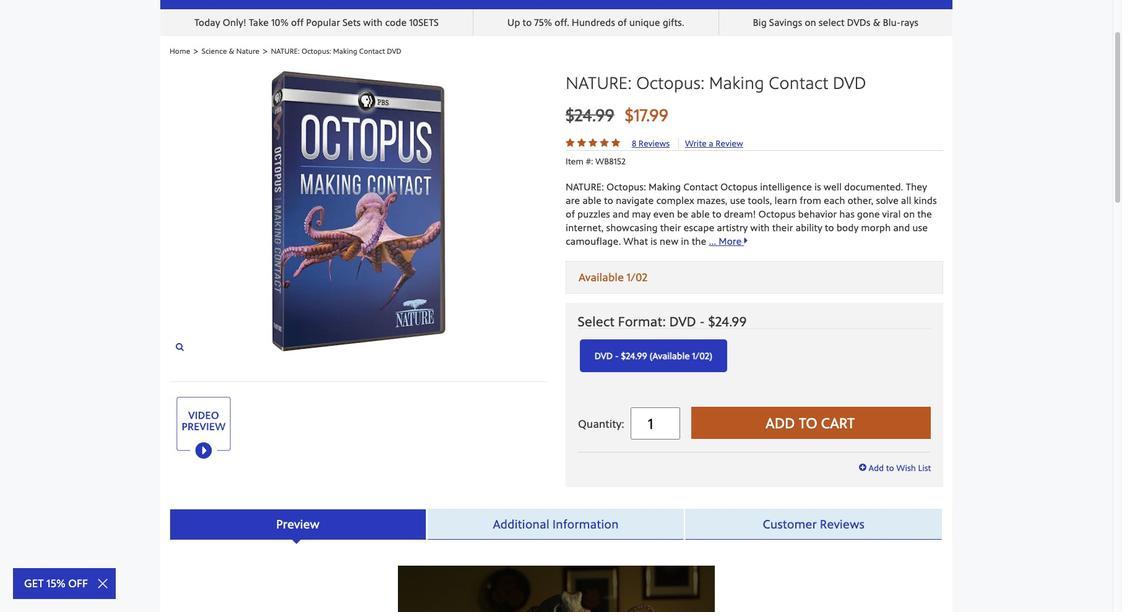 Task type: vqa. For each thing, say whether or not it's contained in the screenshot.
Genres Link
no



Task type: locate. For each thing, give the bounding box(es) containing it.
& left nature
[[229, 47, 234, 56]]

0 vertical spatial use
[[730, 195, 746, 207]]

dvd down code
[[387, 47, 401, 56]]

0 horizontal spatial making
[[333, 47, 357, 56]]

octopus
[[721, 181, 758, 193], [759, 208, 796, 221]]

3 star image from the left
[[611, 138, 620, 148]]

0 vertical spatial nature: octopus: making contact dvd
[[271, 47, 401, 56]]

& left blu-
[[873, 16, 881, 29]]

science & nature
[[202, 47, 259, 56]]

... more
[[709, 235, 742, 248]]

1 vertical spatial contact
[[769, 72, 829, 94]]

write a review link
[[678, 138, 743, 149]]

able up 'puzzles'
[[583, 195, 602, 207]]

1 horizontal spatial reviews
[[820, 517, 865, 532]]

octopus: up $17.99
[[636, 72, 705, 94]]

2 horizontal spatial star image
[[611, 138, 620, 148]]

$24.99
[[566, 104, 615, 126], [708, 313, 747, 330], [621, 350, 647, 362]]

cart
[[821, 414, 855, 433]]

on inside the nature: octopus: making contact octopus intelligence is well documented. they are able to navigate complex mazes, use tools, learn from each other, solve all kinds of puzzles and may even be able to dream! octopus behavior has gone viral on the internet, showcasing their escape artistry with their ability to body morph and use camouflage. what is new in the
[[903, 208, 915, 221]]

with right sets
[[363, 16, 383, 29]]

customer reviews tab
[[685, 510, 943, 541]]

use
[[730, 195, 746, 207], [913, 222, 928, 234]]

1 horizontal spatial &
[[873, 16, 881, 29]]

1 horizontal spatial star image
[[589, 138, 598, 148]]

contact down sets
[[359, 47, 385, 56]]

1 horizontal spatial is
[[815, 181, 821, 193]]

1 vertical spatial with
[[750, 222, 770, 234]]

0 horizontal spatial nature: octopus: making contact dvd
[[271, 47, 401, 56]]

1 vertical spatial and
[[893, 222, 910, 234]]

today
[[194, 16, 220, 29]]

quantity:
[[578, 417, 624, 431]]

&
[[873, 16, 881, 29], [229, 47, 234, 56]]

making up 'review'
[[709, 72, 764, 94]]

today only! take 10% off popular sets with code 10sets
[[194, 16, 439, 29]]

1 horizontal spatial with
[[750, 222, 770, 234]]

of left unique
[[618, 16, 627, 29]]

is left well on the right
[[815, 181, 821, 193]]

2 star image from the left
[[589, 138, 598, 148]]

0 vertical spatial of
[[618, 16, 627, 29]]

dvd - $24.99 (available 1/02)
[[595, 350, 713, 362]]

nature: octopus: making contact dvd
[[271, 47, 401, 56], [566, 72, 866, 94]]

0 horizontal spatial -
[[615, 350, 619, 362]]

enlarge product image image
[[176, 343, 184, 351]]

complex
[[656, 195, 694, 207]]

2 vertical spatial contact
[[684, 181, 718, 193]]

octopus: down today only! take 10% off popular sets with code 10sets
[[302, 47, 331, 56]]

2 horizontal spatial contact
[[769, 72, 829, 94]]

additional information
[[493, 517, 619, 532]]

octopus up tools,
[[721, 181, 758, 193]]

able
[[583, 195, 602, 207], [691, 208, 710, 221]]

contact inside the nature: octopus: making contact octopus intelligence is well documented. they are able to navigate complex mazes, use tools, learn from each other, solve all kinds of puzzles and may even be able to dream! octopus behavior has gone viral on the internet, showcasing their escape artistry with their ability to body morph and use camouflage. what is new in the
[[684, 181, 718, 193]]

and up showcasing
[[613, 208, 630, 221]]

octopus down learn
[[759, 208, 796, 221]]

1 horizontal spatial making
[[649, 181, 681, 193]]

body
[[837, 222, 859, 234]]

0 vertical spatial octopus:
[[302, 47, 331, 56]]

add
[[766, 414, 795, 433]]

dvd down select
[[595, 350, 613, 362]]

$24.99 inside button
[[621, 350, 647, 362]]

2 horizontal spatial making
[[709, 72, 764, 94]]

format:
[[618, 313, 666, 330]]

0 horizontal spatial is
[[651, 235, 657, 248]]

they
[[906, 181, 927, 193]]

preview
[[276, 517, 320, 532]]

8 reviews link
[[632, 138, 676, 149]]

to down mazes,
[[712, 208, 722, 221]]

0 horizontal spatial reviews
[[639, 138, 670, 149]]

0 vertical spatial octopus
[[721, 181, 758, 193]]

0 horizontal spatial star image
[[566, 138, 575, 148]]

10%
[[271, 16, 289, 29]]

0 vertical spatial and
[[613, 208, 630, 221]]

documented.
[[844, 181, 904, 193]]

home link
[[170, 47, 190, 56]]

their
[[660, 222, 681, 234], [772, 222, 793, 234]]

nature: down 10%
[[271, 47, 300, 56]]

star image up item
[[566, 138, 575, 148]]

0 horizontal spatial $24.99
[[566, 104, 615, 126]]

1 horizontal spatial on
[[903, 208, 915, 221]]

$24.99 down format:
[[621, 350, 647, 362]]

1 horizontal spatial the
[[918, 208, 932, 221]]

reviews inside customer reviews link
[[820, 517, 865, 532]]

1 horizontal spatial able
[[691, 208, 710, 221]]

dvd
[[387, 47, 401, 56], [833, 72, 866, 94], [670, 313, 696, 330], [595, 350, 613, 362]]

use up dream!
[[730, 195, 746, 207]]

additional
[[493, 517, 550, 532]]

to down behavior
[[825, 222, 834, 234]]

octopus: up navigate
[[607, 181, 646, 193]]

contact up mazes,
[[684, 181, 718, 193]]

1 horizontal spatial $24.99
[[621, 350, 647, 362]]

star image
[[566, 138, 575, 148], [589, 138, 598, 148], [611, 138, 620, 148]]

1 horizontal spatial nature: octopus: making contact dvd
[[566, 72, 866, 94]]

preview tab
[[170, 510, 428, 541]]

1 vertical spatial &
[[229, 47, 234, 56]]

rays
[[901, 16, 919, 29]]

list
[[918, 463, 931, 474]]

2 vertical spatial octopus:
[[607, 181, 646, 193]]

with down dream!
[[750, 222, 770, 234]]

0 vertical spatial $24.99
[[566, 104, 615, 126]]

0 horizontal spatial on
[[805, 16, 816, 29]]

octopus:
[[302, 47, 331, 56], [636, 72, 705, 94], [607, 181, 646, 193]]

1 horizontal spatial use
[[913, 222, 928, 234]]

star image
[[577, 138, 586, 148], [600, 138, 609, 148]]

1 vertical spatial use
[[913, 222, 928, 234]]

0 horizontal spatial of
[[566, 208, 575, 221]]

1 their from the left
[[660, 222, 681, 234]]

1 vertical spatial on
[[903, 208, 915, 221]]

nature: octopus: making contact dvd image
[[216, 70, 501, 355]]

nature: up $17.99
[[566, 72, 632, 94]]

0 horizontal spatial with
[[363, 16, 383, 29]]

add to wish list link
[[859, 463, 931, 476]]

making up complex
[[649, 181, 681, 193]]

are
[[566, 195, 580, 207]]

0 vertical spatial making
[[333, 47, 357, 56]]

star image up 'item #: wb8152' at right
[[589, 138, 598, 148]]

0 horizontal spatial use
[[730, 195, 746, 207]]

0 horizontal spatial octopus
[[721, 181, 758, 193]]

on left the select
[[805, 16, 816, 29]]

1 vertical spatial nature: octopus: making contact dvd
[[566, 72, 866, 94]]

1 horizontal spatial their
[[772, 222, 793, 234]]

able up escape
[[691, 208, 710, 221]]

nature: up the are
[[566, 181, 604, 193]]

- up the 1/02)
[[700, 313, 705, 330]]

1 vertical spatial $24.99
[[708, 313, 747, 330]]

the down kinds
[[918, 208, 932, 221]]

- inside button
[[615, 350, 619, 362]]

making down sets
[[333, 47, 357, 56]]

add
[[869, 463, 884, 474]]

contact
[[359, 47, 385, 56], [769, 72, 829, 94], [684, 181, 718, 193]]

$17.99
[[625, 104, 669, 126]]

customer reviews
[[763, 517, 865, 532]]

1 horizontal spatial contact
[[684, 181, 718, 193]]

2 vertical spatial making
[[649, 181, 681, 193]]

0 horizontal spatial star image
[[577, 138, 586, 148]]

0 horizontal spatial able
[[583, 195, 602, 207]]

up to 75% off. hundreds of unique gifts. link
[[507, 16, 684, 29]]

write a review
[[685, 138, 743, 149]]

reviews right customer
[[820, 517, 865, 532]]

reviews right 8
[[639, 138, 670, 149]]

0 vertical spatial &
[[873, 16, 881, 29]]

form
[[566, 261, 943, 453]]

0 vertical spatial contact
[[359, 47, 385, 56]]

2 star image from the left
[[600, 138, 609, 148]]

0 vertical spatial nature:
[[271, 47, 300, 56]]

nature: octopus: making contact dvd down popular
[[271, 47, 401, 56]]

off
[[291, 16, 304, 29]]

contact down savings
[[769, 72, 829, 94]]

0 vertical spatial able
[[583, 195, 602, 207]]

1 horizontal spatial -
[[700, 313, 705, 330]]

use down kinds
[[913, 222, 928, 234]]

form containing add
[[566, 261, 943, 453]]

star image up wb8152
[[600, 138, 609, 148]]

learn
[[775, 195, 797, 207]]

reviews
[[639, 138, 670, 149], [820, 517, 865, 532]]

their left ability
[[772, 222, 793, 234]]

artistry
[[717, 222, 748, 234]]

1 star image from the left
[[577, 138, 586, 148]]

nature:
[[271, 47, 300, 56], [566, 72, 632, 94], [566, 181, 604, 193]]

only!
[[223, 16, 246, 29]]

1 vertical spatial the
[[692, 235, 707, 248]]

of down the are
[[566, 208, 575, 221]]

today only! take 10% off popular sets with code 10sets link
[[194, 16, 439, 29]]

and down viral
[[893, 222, 910, 234]]

0 vertical spatial reviews
[[639, 138, 670, 149]]

$24.99 up the 1/02)
[[708, 313, 747, 330]]

1 horizontal spatial octopus
[[759, 208, 796, 221]]

0 horizontal spatial their
[[660, 222, 681, 234]]

1 vertical spatial nature:
[[566, 72, 632, 94]]

take
[[249, 16, 269, 29]]

1 horizontal spatial star image
[[600, 138, 609, 148]]

is left new
[[651, 235, 657, 248]]

nature: octopus: making contact octopus intelligence is well documented. they are able to navigate complex mazes, use tools, learn from each other, solve all kinds of puzzles and may even be able to dream! octopus behavior has gone viral on the internet, showcasing their escape artistry with their ability to body morph and use camouflage. what is new in the
[[566, 181, 937, 248]]

new
[[660, 235, 679, 248]]

with
[[363, 16, 383, 29], [750, 222, 770, 234]]

2 vertical spatial nature:
[[566, 181, 604, 193]]

camouflage.
[[566, 235, 621, 248]]

1 vertical spatial of
[[566, 208, 575, 221]]

their up new
[[660, 222, 681, 234]]

hundreds
[[572, 16, 615, 29]]

2 vertical spatial $24.99
[[621, 350, 647, 362]]

additional information tab
[[428, 510, 685, 541]]

1 horizontal spatial and
[[893, 222, 910, 234]]

0 vertical spatial with
[[363, 16, 383, 29]]

nature: octopus: making contact dvd up "write a review"
[[566, 72, 866, 94]]

1 vertical spatial making
[[709, 72, 764, 94]]

- down format:
[[615, 350, 619, 362]]

gone
[[857, 208, 880, 221]]

item
[[566, 156, 584, 167]]

the left ...
[[692, 235, 707, 248]]

preview link
[[170, 510, 426, 541]]

on down all
[[903, 208, 915, 221]]

and
[[613, 208, 630, 221], [893, 222, 910, 234]]

1 vertical spatial reviews
[[820, 517, 865, 532]]

jump to video preview image
[[173, 398, 235, 460]]

to right add
[[886, 463, 894, 474]]

(available
[[650, 350, 690, 362]]

$24.99 up #:
[[566, 104, 615, 126]]

of
[[618, 16, 627, 29], [566, 208, 575, 221]]

star image up item
[[577, 138, 586, 148]]

tab list
[[170, 510, 943, 541]]

1 vertical spatial -
[[615, 350, 619, 362]]

star image left 8
[[611, 138, 620, 148]]



Task type: describe. For each thing, give the bounding box(es) containing it.
viral
[[882, 208, 901, 221]]

2 their from the left
[[772, 222, 793, 234]]

additional information link
[[428, 510, 684, 541]]

0 horizontal spatial and
[[613, 208, 630, 221]]

escape
[[684, 222, 715, 234]]

0 horizontal spatial &
[[229, 47, 234, 56]]

review
[[716, 138, 743, 149]]

code
[[385, 16, 407, 29]]

behavior
[[798, 208, 837, 221]]

available 1/02
[[579, 271, 648, 285]]

select
[[819, 16, 845, 29]]

blu-
[[883, 16, 901, 29]]

unique
[[629, 16, 660, 29]]

customer reviews link
[[685, 510, 942, 541]]

morph
[[861, 222, 891, 234]]

solve
[[876, 195, 899, 207]]

sets
[[343, 16, 361, 29]]

select format: dvd - $24.99
[[578, 313, 747, 330]]

up
[[507, 16, 520, 29]]

item #: wb8152
[[566, 156, 626, 167]]

dvd down the 'dvds'
[[833, 72, 866, 94]]

dvd - $24.99 (available 1/02) button
[[580, 340, 727, 372]]

gifts.
[[663, 16, 684, 29]]

... more link
[[709, 235, 748, 248]]

2 horizontal spatial $24.99
[[708, 313, 747, 330]]

plus circle image
[[859, 464, 867, 472]]

savings
[[769, 16, 802, 29]]

0 vertical spatial on
[[805, 16, 816, 29]]

big savings on select dvds & blu-rays link
[[753, 16, 919, 29]]

in
[[681, 235, 689, 248]]

dvds
[[847, 16, 871, 29]]

well
[[824, 181, 842, 193]]

0 horizontal spatial the
[[692, 235, 707, 248]]

1/02
[[627, 271, 648, 285]]

each
[[824, 195, 845, 207]]

#:
[[586, 156, 593, 167]]

to right up
[[523, 16, 532, 29]]

reviews for customer reviews
[[820, 517, 865, 532]]

other,
[[848, 195, 874, 207]]

be
[[677, 208, 688, 221]]

science & nature link
[[202, 47, 259, 56]]

1 horizontal spatial of
[[618, 16, 627, 29]]

8 reviews
[[632, 138, 670, 149]]

1 star image from the left
[[566, 138, 575, 148]]

caret right image
[[744, 236, 748, 246]]

showcasing
[[606, 222, 658, 234]]

add to wish list
[[869, 463, 931, 474]]

Quantity number field
[[631, 408, 680, 440]]

nature
[[236, 47, 259, 56]]

write
[[685, 138, 707, 149]]

to up 'puzzles'
[[604, 195, 613, 207]]

1/02)
[[692, 350, 713, 362]]

ability
[[796, 222, 822, 234]]

with inside the nature: octopus: making contact octopus intelligence is well documented. they are able to navigate complex mazes, use tools, learn from each other, solve all kinds of puzzles and may even be able to dream! octopus behavior has gone viral on the internet, showcasing their escape artistry with their ability to body morph and use camouflage. what is new in the
[[750, 222, 770, 234]]

from
[[800, 195, 822, 207]]

10sets
[[409, 16, 439, 29]]

1 vertical spatial able
[[691, 208, 710, 221]]

mazes,
[[697, 195, 728, 207]]

0 horizontal spatial contact
[[359, 47, 385, 56]]

popular
[[306, 16, 340, 29]]

internet,
[[566, 222, 604, 234]]

up to 75% off. hundreds of unique gifts.
[[507, 16, 684, 29]]

0 vertical spatial -
[[700, 313, 705, 330]]

kinds
[[914, 195, 937, 207]]

select
[[578, 313, 615, 330]]

off.
[[555, 16, 569, 29]]

nature: inside the nature: octopus: making contact octopus intelligence is well documented. they are able to navigate complex mazes, use tools, learn from each other, solve all kinds of puzzles and may even be able to dream! octopus behavior has gone viral on the internet, showcasing their escape artistry with their ability to body morph and use camouflage. what is new in the
[[566, 181, 604, 193]]

what
[[624, 235, 648, 248]]

add to cart
[[766, 414, 855, 433]]

of inside the nature: octopus: making contact octopus intelligence is well documented. they are able to navigate complex mazes, use tools, learn from each other, solve all kinds of puzzles and may even be able to dream! octopus behavior has gone viral on the internet, showcasing their escape artistry with their ability to body morph and use camouflage. what is new in the
[[566, 208, 575, 221]]

home
[[170, 47, 190, 56]]

0 vertical spatial the
[[918, 208, 932, 221]]

dvd up (available
[[670, 313, 696, 330]]

1 vertical spatial octopus
[[759, 208, 796, 221]]

has
[[840, 208, 855, 221]]

customer
[[763, 517, 817, 532]]

more
[[719, 235, 742, 248]]

dream!
[[724, 208, 756, 221]]

1 vertical spatial octopus:
[[636, 72, 705, 94]]

to
[[799, 414, 817, 433]]

tab list containing preview
[[170, 510, 943, 541]]

tools,
[[748, 195, 772, 207]]

nature: octopus: making contact dvd link
[[271, 47, 401, 56]]

0 vertical spatial is
[[815, 181, 821, 193]]

even
[[653, 208, 675, 221]]

information
[[553, 517, 619, 532]]

1 vertical spatial is
[[651, 235, 657, 248]]

a
[[709, 138, 714, 149]]

all
[[901, 195, 912, 207]]

science
[[202, 47, 227, 56]]

wish
[[897, 463, 916, 474]]

octopus: inside the nature: octopus: making contact octopus intelligence is well documented. they are able to navigate complex mazes, use tools, learn from each other, solve all kinds of puzzles and may even be able to dream! octopus behavior has gone viral on the internet, showcasing their escape artistry with their ability to body morph and use camouflage. what is new in the
[[607, 181, 646, 193]]

reviews for 8 reviews
[[639, 138, 670, 149]]

wb8152
[[596, 156, 626, 167]]

video preview element
[[398, 563, 715, 613]]

navigate
[[616, 195, 654, 207]]

...
[[709, 235, 716, 248]]

big
[[753, 16, 767, 29]]

intelligence
[[760, 181, 812, 193]]

75%
[[534, 16, 552, 29]]

8
[[632, 138, 637, 149]]

making inside the nature: octopus: making contact octopus intelligence is well documented. they are able to navigate complex mazes, use tools, learn from each other, solve all kinds of puzzles and may even be able to dream! octopus behavior has gone viral on the internet, showcasing their escape artistry with their ability to body morph and use camouflage. what is new in the
[[649, 181, 681, 193]]

dvd inside button
[[595, 350, 613, 362]]



